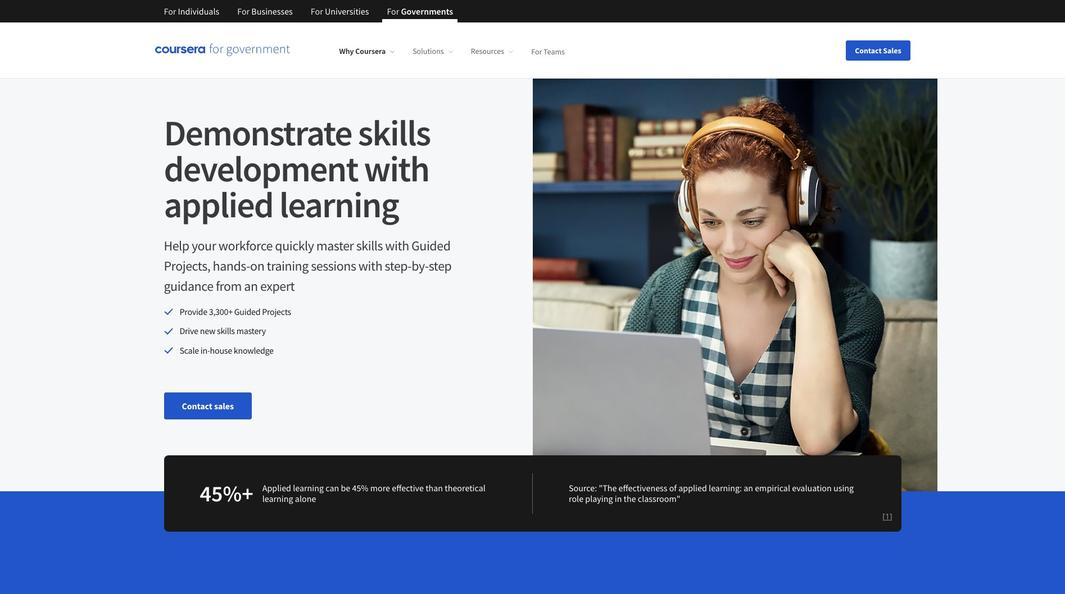 Task type: describe. For each thing, give the bounding box(es) containing it.
help
[[164, 237, 189, 255]]

applied for effectiveness
[[678, 483, 707, 494]]

new
[[200, 326, 215, 337]]

in
[[615, 494, 622, 505]]

3,300+
[[209, 306, 233, 318]]

]
[[890, 512, 892, 522]]

1
[[885, 512, 890, 522]]

applied learning can be 45% more effective than theoretical learning alone
[[262, 483, 485, 505]]

for universities
[[311, 6, 369, 17]]

quickly
[[275, 237, 314, 255]]

effective
[[392, 483, 424, 494]]

training
[[267, 257, 308, 275]]

why coursera link
[[339, 46, 395, 56]]

resources
[[471, 46, 504, 56]]

role
[[569, 494, 583, 505]]

your
[[192, 237, 216, 255]]

guided inside help your workforce quickly master skills with guided projects, hands-on training sessions with step-by-step guidance from an expert
[[411, 237, 450, 255]]

drive new skills mastery
[[180, 326, 266, 337]]

coursera for government image
[[155, 44, 290, 57]]

for for individuals
[[164, 6, 176, 17]]

evaluation
[[792, 483, 832, 494]]

[
[[883, 512, 885, 522]]

alone
[[295, 494, 316, 505]]

contact sales
[[855, 45, 901, 55]]

sessions
[[311, 257, 356, 275]]

knowledge
[[234, 345, 274, 356]]

provide 3,300+ guided projects
[[180, 306, 291, 318]]

source: "the effectiveness of applied learning: an empirical evaluation using role playing in the classroom"
[[569, 483, 854, 505]]

development
[[164, 146, 358, 191]]

learning inside demonstrate skills development with applied learning
[[279, 182, 399, 227]]

hands-
[[213, 257, 250, 275]]

"the
[[599, 483, 617, 494]]

drive
[[180, 326, 198, 337]]

help your workforce quickly master skills with guided projects, hands-on training sessions with step-by-step guidance from an expert
[[164, 237, 452, 295]]

demonstrate skills development with applied learning
[[164, 110, 430, 227]]

45%
[[352, 483, 368, 494]]

why coursera
[[339, 46, 386, 56]]

be
[[341, 483, 350, 494]]

by-
[[412, 257, 429, 275]]

master
[[316, 237, 354, 255]]

than
[[426, 483, 443, 494]]

learning left alone
[[262, 494, 293, 505]]

individuals
[[178, 6, 219, 17]]

why
[[339, 46, 354, 56]]

projects,
[[164, 257, 210, 275]]

can
[[326, 483, 339, 494]]

theoretical
[[445, 483, 485, 494]]

solutions
[[413, 46, 444, 56]]

governments
[[401, 6, 453, 17]]

using
[[833, 483, 854, 494]]

45%+
[[200, 480, 253, 508]]

for businesses
[[237, 6, 293, 17]]

for teams
[[531, 46, 565, 56]]

scale in-house knowledge
[[180, 345, 274, 356]]



Task type: vqa. For each thing, say whether or not it's contained in the screenshot.
'16'
no



Task type: locate. For each thing, give the bounding box(es) containing it.
1 vertical spatial guided
[[234, 306, 260, 318]]

resources link
[[471, 46, 513, 56]]

an right learning:
[[744, 483, 753, 494]]

1 vertical spatial an
[[744, 483, 753, 494]]

for governments
[[387, 6, 453, 17]]

learning up master
[[279, 182, 399, 227]]

mastery
[[236, 326, 266, 337]]

guidance
[[164, 278, 213, 295]]

sales
[[883, 45, 901, 55]]

the
[[624, 494, 636, 505]]

source:
[[569, 483, 597, 494]]

skills inside demonstrate skills development with applied learning
[[358, 110, 430, 155]]

0 horizontal spatial an
[[244, 278, 258, 295]]

skills inside help your workforce quickly master skills with guided projects, hands-on training sessions with step-by-step guidance from an expert
[[356, 237, 383, 255]]

teams
[[544, 46, 565, 56]]

0 vertical spatial skills
[[358, 110, 430, 155]]

0 horizontal spatial guided
[[234, 306, 260, 318]]

for for governments
[[387, 6, 399, 17]]

with
[[364, 146, 429, 191], [385, 237, 409, 255], [358, 257, 382, 275]]

contact inside "link"
[[182, 401, 212, 412]]

for left teams
[[531, 46, 542, 56]]

applied inside demonstrate skills development with applied learning
[[164, 182, 273, 227]]

demonstrate
[[164, 110, 352, 155]]

sales
[[214, 401, 234, 412]]

in-
[[201, 345, 210, 356]]

expert
[[260, 278, 295, 295]]

1 vertical spatial applied
[[678, 483, 707, 494]]

applied right of
[[678, 483, 707, 494]]

1 horizontal spatial guided
[[411, 237, 450, 255]]

for left governments
[[387, 6, 399, 17]]

1 vertical spatial contact
[[182, 401, 212, 412]]

learning
[[279, 182, 399, 227], [293, 483, 324, 494], [262, 494, 293, 505]]

learning:
[[709, 483, 742, 494]]

applied
[[262, 483, 291, 494]]

coursera
[[355, 46, 386, 56]]

1 horizontal spatial applied
[[678, 483, 707, 494]]

an down the on
[[244, 278, 258, 295]]

playing
[[585, 494, 613, 505]]

2 vertical spatial skills
[[217, 326, 235, 337]]

businesses
[[251, 6, 293, 17]]

guided up mastery
[[234, 306, 260, 318]]

for left individuals
[[164, 6, 176, 17]]

skills
[[358, 110, 430, 155], [356, 237, 383, 255], [217, 326, 235, 337]]

from
[[216, 278, 242, 295]]

universities
[[325, 6, 369, 17]]

workforce
[[219, 237, 273, 255]]

for left businesses
[[237, 6, 250, 17]]

on
[[250, 257, 264, 275]]

an inside help your workforce quickly master skills with guided projects, hands-on training sessions with step-by-step guidance from an expert
[[244, 278, 258, 295]]

more
[[370, 483, 390, 494]]

applied
[[164, 182, 273, 227], [678, 483, 707, 494]]

0 vertical spatial contact
[[855, 45, 882, 55]]

for teams link
[[531, 46, 565, 56]]

with inside demonstrate skills development with applied learning
[[364, 146, 429, 191]]

1 vertical spatial skills
[[356, 237, 383, 255]]

solutions link
[[413, 46, 453, 56]]

contact sales button
[[846, 40, 910, 60]]

an
[[244, 278, 258, 295], [744, 483, 753, 494]]

applied inside source: "the effectiveness of applied learning: an empirical evaluation using role playing in the classroom"
[[678, 483, 707, 494]]

0 horizontal spatial contact
[[182, 401, 212, 412]]

contact
[[855, 45, 882, 55], [182, 401, 212, 412]]

0 horizontal spatial applied
[[164, 182, 273, 227]]

step-
[[385, 257, 412, 275]]

2 vertical spatial with
[[358, 257, 382, 275]]

empirical
[[755, 483, 790, 494]]

0 vertical spatial with
[[364, 146, 429, 191]]

step
[[429, 257, 452, 275]]

applied up your
[[164, 182, 273, 227]]

effectiveness
[[619, 483, 667, 494]]

1 horizontal spatial contact
[[855, 45, 882, 55]]

for individuals
[[164, 6, 219, 17]]

applied for development
[[164, 182, 273, 227]]

provide
[[180, 306, 207, 318]]

0 vertical spatial an
[[244, 278, 258, 295]]

classroom"
[[638, 494, 680, 505]]

1 vertical spatial with
[[385, 237, 409, 255]]

house
[[210, 345, 232, 356]]

0 vertical spatial guided
[[411, 237, 450, 255]]

projects
[[262, 306, 291, 318]]

for for businesses
[[237, 6, 250, 17]]

scale
[[180, 345, 199, 356]]

contact left sales
[[182, 401, 212, 412]]

for for universities
[[311, 6, 323, 17]]

banner navigation
[[155, 0, 462, 22]]

for left universities
[[311, 6, 323, 17]]

contact left 'sales'
[[855, 45, 882, 55]]

for
[[164, 6, 176, 17], [237, 6, 250, 17], [311, 6, 323, 17], [387, 6, 399, 17], [531, 46, 542, 56]]

guided up step
[[411, 237, 450, 255]]

[ 1 ]
[[883, 512, 892, 522]]

contact inside button
[[855, 45, 882, 55]]

contact for contact sales
[[182, 401, 212, 412]]

an inside source: "the effectiveness of applied learning: an empirical evaluation using role playing in the classroom"
[[744, 483, 753, 494]]

contact for contact sales
[[855, 45, 882, 55]]

1 horizontal spatial an
[[744, 483, 753, 494]]

contact sales
[[182, 401, 234, 412]]

of
[[669, 483, 677, 494]]

guided
[[411, 237, 450, 255], [234, 306, 260, 318]]

contact sales link
[[164, 393, 252, 420]]

learning left can
[[293, 483, 324, 494]]

0 vertical spatial applied
[[164, 182, 273, 227]]



